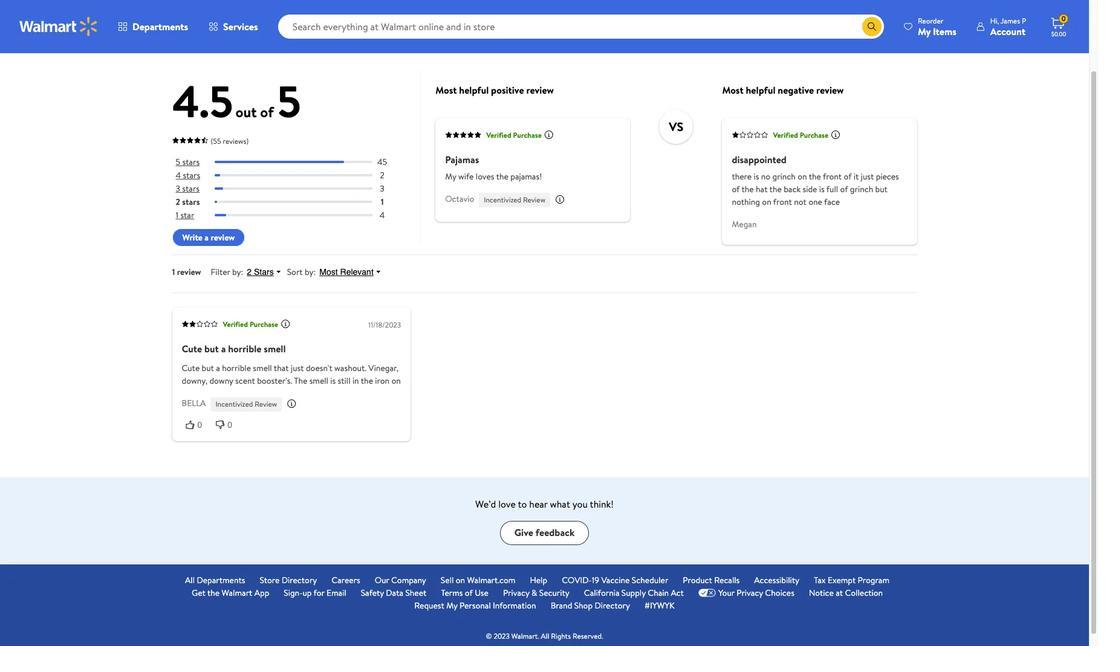Task type: describe. For each thing, give the bounding box(es) containing it.
cute but a horrible smell that just doesn't washout. vinegar, downy, downy scent booster's. the smell is still in the iron on
[[182, 362, 401, 387]]

verified purchase information image for most helpful negative review
[[831, 130, 841, 140]]

of right 'full'
[[840, 183, 848, 196]]

progress bar for 4
[[214, 214, 373, 217]]

store directory link
[[260, 574, 317, 587]]

review right the write
[[211, 232, 235, 244]]

sheet
[[406, 587, 427, 599]]

security
[[539, 587, 570, 599]]

1 vertical spatial front
[[773, 196, 792, 208]]

covid-19 vaccine scheduler
[[562, 574, 669, 586]]

services
[[223, 20, 258, 33]]

chain
[[648, 587, 669, 599]]

a for cute but a horrible smell that just doesn't washout. vinegar, downy, downy scent booster's. the smell is still in the iron on
[[216, 362, 220, 375]]

1 for 1 star
[[176, 210, 178, 222]]

reviews
[[221, 38, 256, 53]]

vs
[[669, 119, 684, 135]]

sign-up for email
[[284, 587, 346, 599]]

one
[[809, 196, 823, 208]]

vinegar,
[[369, 362, 399, 375]]

sell on walmart.com
[[441, 574, 516, 586]]

review for cute but a horrible smell
[[255, 399, 277, 410]]

verified purchase information image for most helpful positive review
[[544, 130, 554, 140]]

information
[[493, 600, 536, 612]]

horrible for cute but a horrible smell
[[228, 343, 262, 356]]

notice at collection link
[[809, 587, 883, 600]]

11/18/2023
[[369, 320, 401, 330]]

progress bar for 1
[[214, 201, 373, 203]]

cute for cute but a horrible smell
[[182, 343, 202, 356]]

reorder
[[918, 15, 944, 26]]

all departments link
[[185, 574, 245, 587]]

for
[[314, 587, 325, 599]]

use
[[475, 587, 489, 599]]

most helpful positive review
[[436, 84, 554, 97]]

#iywyk
[[645, 600, 675, 612]]

5 stars
[[176, 156, 200, 168]]

reviews)
[[223, 136, 249, 146]]

stars for 2 stars
[[182, 196, 200, 208]]

california supply chain act link
[[584, 587, 684, 600]]

hi, james p account
[[991, 15, 1026, 38]]

most relevant button
[[316, 267, 387, 278]]

company
[[391, 574, 426, 586]]

1 horizontal spatial grinch
[[850, 183, 874, 196]]

helpful for positive
[[459, 84, 489, 97]]

sort
[[287, 266, 303, 278]]

©
[[486, 631, 492, 642]]

2 stars
[[176, 196, 200, 208]]

our
[[375, 574, 389, 586]]

rights
[[551, 631, 571, 642]]

on up side
[[798, 171, 807, 183]]

all departments
[[185, 574, 245, 586]]

on inside cute but a horrible smell that just doesn't washout. vinegar, downy, downy scent booster's. the smell is still in the iron on
[[392, 375, 401, 387]]

of left use
[[465, 587, 473, 599]]

personal
[[460, 600, 491, 612]]

0 vertical spatial grinch
[[773, 171, 796, 183]]

up
[[303, 587, 312, 599]]

covid-
[[562, 574, 592, 586]]

brand shop directory
[[551, 600, 630, 612]]

19
[[592, 574, 599, 586]]

piece,
[[396, 8, 418, 20]]

1 horizontal spatial 5
[[277, 71, 301, 131]]

0 horizontal spatial verified purchase information image
[[281, 319, 290, 329]]

0 horizontal spatial verified purchase
[[223, 319, 278, 330]]

1 vertical spatial is
[[819, 183, 825, 196]]

james
[[1001, 15, 1020, 26]]

brand shop directory link
[[551, 600, 630, 612]]

1 vertical spatial all
[[541, 631, 549, 642]]

california
[[584, 587, 620, 599]]

is inside cute but a horrible smell that just doesn't washout. vinegar, downy, downy scent booster's. the smell is still in the iron on
[[330, 375, 336, 387]]

downy,
[[182, 375, 208, 387]]

verified purchase for pajamas
[[486, 130, 542, 140]]

2-
[[388, 8, 396, 20]]

review right negative at the top of page
[[817, 84, 844, 97]]

hear
[[529, 498, 548, 511]]

what
[[550, 498, 570, 511]]

by: for sort by:
[[305, 266, 316, 278]]

the right 'hat'
[[770, 183, 782, 196]]

walmart.com
[[467, 574, 516, 586]]

review right positive
[[526, 84, 554, 97]]

walmart.
[[512, 631, 539, 642]]

2 stars button
[[243, 267, 287, 278]]

shop
[[574, 600, 593, 612]]

filter
[[211, 266, 230, 278]]

dr.
[[202, 8, 212, 20]]

store
[[260, 574, 280, 586]]

in
[[353, 375, 359, 387]]

negative
[[778, 84, 814, 97]]

0 vertical spatial to
[[192, 8, 199, 20]]

safety data sheet
[[361, 587, 427, 599]]

the up nothing
[[742, 183, 754, 196]]

terms of use link
[[441, 587, 489, 600]]

cute but a horrible smell
[[182, 343, 286, 356]]

45
[[377, 156, 387, 168]]

0 vertical spatial front
[[823, 171, 842, 183]]

disappointed
[[732, 153, 787, 166]]

recalls
[[714, 574, 740, 586]]

directory inside "store directory" link
[[282, 574, 317, 586]]

back
[[784, 183, 801, 196]]

verified for disappointed
[[773, 130, 798, 140]]

the inside pajamas my wife loves the pajamas!
[[496, 171, 509, 183]]

4 for 4
[[380, 210, 385, 222]]

megan
[[732, 219, 757, 231]]

purchase for positive
[[513, 130, 542, 140]]

incentivized review information image
[[287, 399, 297, 409]]

incentivized for cute but a horrible smell
[[216, 399, 253, 410]]

cute for cute but a horrible smell that just doesn't washout. vinegar, downy, downy scent booster's. the smell is still in the iron on
[[182, 362, 200, 375]]

just inside disappointed there is no grinch on the front of it just pieces of the hat the back side is full of grinch but nothing on front not one face
[[861, 171, 874, 183]]

washout.
[[335, 362, 367, 375]]

of left it
[[844, 171, 852, 183]]

disappointed there is no grinch on the front of it just pieces of the hat the back side is full of grinch but nothing on front not one face
[[732, 153, 899, 208]]

(55
[[211, 136, 221, 146]]

but for cute but a horrible smell
[[204, 343, 219, 356]]

0 horizontal spatial a
[[205, 232, 209, 244]]

2 for 2
[[380, 169, 385, 182]]

1 horizontal spatial 0
[[228, 421, 232, 430]]

verified purchase for disappointed
[[773, 130, 829, 140]]

© 2023 walmart. all rights reserved.
[[486, 631, 603, 642]]

my for my items
[[918, 24, 931, 38]]

our company
[[375, 574, 426, 586]]

2 privacy from the left
[[737, 587, 763, 599]]

store directory
[[260, 574, 317, 586]]

4.5
[[172, 71, 233, 131]]

full
[[827, 183, 838, 196]]

2023
[[494, 631, 510, 642]]

1 vertical spatial to
[[518, 498, 527, 511]]

4 for 4 stars
[[176, 169, 181, 182]]

services button
[[198, 12, 268, 41]]

2 0 button from the left
[[212, 419, 242, 432]]

email
[[327, 587, 346, 599]]

incentivized for pajamas
[[484, 195, 521, 205]]

sign-up for email link
[[284, 587, 346, 600]]

smell for cute but a horrible smell
[[264, 343, 286, 356]]

1 for 1 review
[[172, 266, 175, 278]]

directory inside brand shop directory link
[[595, 600, 630, 612]]

of down 'there'
[[732, 183, 740, 196]]

3 stars
[[176, 183, 200, 195]]

1 horizontal spatial is
[[754, 171, 759, 183]]

customer
[[172, 38, 218, 53]]

booster's.
[[257, 375, 292, 387]]

of inside '4.5 out of 5'
[[260, 102, 274, 122]]

back to dr. seuss the grinch matching family pajama sets, 2-piece, women's
[[172, 8, 453, 20]]

stars for 4 stars
[[183, 169, 200, 182]]

but for cute but a horrible smell that just doesn't washout. vinegar, downy, downy scent booster's. the smell is still in the iron on
[[202, 362, 214, 375]]

pajamas my wife loves the pajamas!
[[445, 153, 542, 183]]

0 $0.00
[[1052, 13, 1066, 38]]



Task type: vqa. For each thing, say whether or not it's contained in the screenshot.
Store
yes



Task type: locate. For each thing, give the bounding box(es) containing it.
just inside cute but a horrible smell that just doesn't washout. vinegar, downy, downy scent booster's. the smell is still in the iron on
[[291, 362, 304, 375]]

review left 'filter'
[[177, 266, 201, 278]]

grinch
[[252, 8, 276, 20]]

the down all departments
[[207, 587, 220, 599]]

2 horizontal spatial verified
[[773, 130, 798, 140]]

back to dr. seuss the grinch matching family pajama sets, 2-piece, women's link
[[172, 8, 453, 20]]

0 vertical spatial departments
[[132, 20, 188, 33]]

bella
[[182, 398, 206, 410]]

1 left the star at left top
[[176, 210, 178, 222]]

smell down doesn't
[[309, 375, 328, 387]]

5 up 4 stars
[[176, 156, 180, 168]]

1 horizontal spatial most
[[436, 84, 457, 97]]

1 horizontal spatial verified
[[486, 130, 512, 140]]

2 for 2 stars
[[176, 196, 180, 208]]

0 vertical spatial horrible
[[228, 343, 262, 356]]

is left no at top right
[[754, 171, 759, 183]]

1 horizontal spatial a
[[216, 362, 220, 375]]

1 horizontal spatial just
[[861, 171, 874, 183]]

cute inside cute but a horrible smell that just doesn't washout. vinegar, downy, downy scent booster's. the smell is still in the iron on
[[182, 362, 200, 375]]

2 vertical spatial 1
[[172, 266, 175, 278]]

all left the "rights"
[[541, 631, 549, 642]]

2 by: from the left
[[305, 266, 316, 278]]

wife
[[458, 171, 474, 183]]

1 vertical spatial 5
[[176, 156, 180, 168]]

the inside 'tax exempt program get the walmart app'
[[207, 587, 220, 599]]

stars for 3 stars
[[182, 183, 200, 195]]

2 horizontal spatial purchase
[[800, 130, 829, 140]]

2 horizontal spatial is
[[819, 183, 825, 196]]

0 button down downy
[[212, 419, 242, 432]]

1 vertical spatial 4
[[380, 210, 385, 222]]

0 horizontal spatial 5
[[176, 156, 180, 168]]

stars for 5 stars
[[182, 156, 200, 168]]

helpful for negative
[[746, 84, 776, 97]]

the inside cute but a horrible smell that just doesn't washout. vinegar, downy, downy scent booster's. the smell is still in the iron on
[[294, 375, 307, 387]]

search icon image
[[867, 22, 877, 31]]

review for pajamas
[[523, 195, 546, 205]]

0 vertical spatial is
[[754, 171, 759, 183]]

relevant
[[340, 268, 374, 277]]

0 horizontal spatial grinch
[[773, 171, 796, 183]]

incentivized review down scent
[[216, 399, 277, 410]]

incentivized down scent
[[216, 399, 253, 410]]

3 for 3 stars
[[176, 183, 180, 195]]

smell for cute but a horrible smell that just doesn't washout. vinegar, downy, downy scent booster's. the smell is still in the iron on
[[253, 362, 272, 375]]

smell
[[264, 343, 286, 356], [253, 362, 272, 375], [309, 375, 328, 387]]

0 vertical spatial a
[[205, 232, 209, 244]]

1 vertical spatial grinch
[[850, 183, 874, 196]]

incentivized review down the pajamas! at the left top of page
[[484, 195, 546, 205]]

to left the dr.
[[192, 8, 199, 20]]

0 horizontal spatial directory
[[282, 574, 317, 586]]

review down the pajamas! at the left top of page
[[523, 195, 546, 205]]

1 horizontal spatial by:
[[305, 266, 316, 278]]

0 vertical spatial the
[[236, 8, 250, 20]]

1 horizontal spatial incentivized
[[484, 195, 521, 205]]

1 horizontal spatial 2
[[247, 268, 252, 277]]

privacy right your
[[737, 587, 763, 599]]

terms of use
[[441, 587, 489, 599]]

1 vertical spatial cute
[[182, 362, 200, 375]]

0 down bella
[[197, 421, 202, 430]]

by: for filter by:
[[232, 266, 243, 278]]

stars down 4 stars
[[182, 183, 200, 195]]

incentivized review information image
[[555, 195, 565, 204]]

my inside notice at collection request my personal information
[[446, 600, 458, 612]]

0 horizontal spatial the
[[236, 8, 250, 20]]

verified for pajamas
[[486, 130, 512, 140]]

my inside reorder my items
[[918, 24, 931, 38]]

2 inside popup button
[[247, 268, 252, 277]]

0 horizontal spatial helpful
[[459, 84, 489, 97]]

2 horizontal spatial most
[[722, 84, 744, 97]]

careers
[[332, 574, 360, 586]]

2 cute from the top
[[182, 362, 200, 375]]

0 horizontal spatial by:
[[232, 266, 243, 278]]

my inside pajamas my wife loves the pajamas!
[[445, 171, 456, 183]]

request
[[415, 600, 444, 612]]

but
[[876, 183, 888, 196], [204, 343, 219, 356], [202, 362, 214, 375]]

Search search field
[[278, 15, 884, 39]]

3 up 2 stars
[[176, 183, 180, 195]]

the inside cute but a horrible smell that just doesn't washout. vinegar, downy, downy scent booster's. the smell is still in the iron on
[[361, 375, 373, 387]]

0 vertical spatial my
[[918, 24, 931, 38]]

helpful left positive
[[459, 84, 489, 97]]

of
[[260, 102, 274, 122], [844, 171, 852, 183], [732, 183, 740, 196], [840, 183, 848, 196], [465, 587, 473, 599]]

stars
[[254, 268, 274, 277]]

4 stars
[[176, 169, 200, 182]]

directory down california
[[595, 600, 630, 612]]

4.5 out of 5
[[172, 71, 301, 131]]

verified up pajamas my wife loves the pajamas!
[[486, 130, 512, 140]]

on right sell
[[456, 574, 465, 586]]

of right 'out'
[[260, 102, 274, 122]]

progress bar
[[214, 161, 373, 163], [214, 174, 373, 177], [214, 188, 373, 190], [214, 201, 373, 203], [214, 214, 373, 217]]

0 horizontal spatial 4
[[176, 169, 181, 182]]

1
[[381, 196, 384, 208], [176, 210, 178, 222], [172, 266, 175, 278]]

0 vertical spatial incentivized
[[484, 195, 521, 205]]

that
[[274, 362, 289, 375]]

horrible inside cute but a horrible smell that just doesn't washout. vinegar, downy, downy scent booster's. the smell is still in the iron on
[[222, 362, 251, 375]]

2 horizontal spatial verified purchase information image
[[831, 130, 841, 140]]

progress bar for 3
[[214, 188, 373, 190]]

0 vertical spatial review
[[523, 195, 546, 205]]

most for most relevant
[[320, 268, 338, 277]]

1 helpful from the left
[[459, 84, 489, 97]]

it
[[854, 171, 859, 183]]

the right seuss
[[236, 8, 250, 20]]

1 horizontal spatial helpful
[[746, 84, 776, 97]]

2 vertical spatial but
[[202, 362, 214, 375]]

5 right 'out'
[[277, 71, 301, 131]]

2
[[380, 169, 385, 182], [176, 196, 180, 208], [247, 268, 252, 277]]

2 horizontal spatial 1
[[381, 196, 384, 208]]

stars down 3 stars
[[182, 196, 200, 208]]

Walmart Site-Wide search field
[[278, 15, 884, 39]]

1 for 1
[[381, 196, 384, 208]]

product recalls link
[[683, 574, 740, 587]]

0 horizontal spatial 0
[[197, 421, 202, 430]]

stars down 5 stars
[[183, 169, 200, 182]]

2 horizontal spatial verified purchase
[[773, 130, 829, 140]]

is left the still
[[330, 375, 336, 387]]

2 up 1 star
[[176, 196, 180, 208]]

my left items
[[918, 24, 931, 38]]

accessibility link
[[754, 574, 800, 587]]

1 vertical spatial just
[[291, 362, 304, 375]]

on down 'hat'
[[762, 196, 772, 208]]

1 horizontal spatial all
[[541, 631, 549, 642]]

0 vertical spatial 1
[[381, 196, 384, 208]]

0 horizontal spatial purchase
[[250, 319, 278, 330]]

is left 'full'
[[819, 183, 825, 196]]

1 down 45
[[381, 196, 384, 208]]

0 inside 0 $0.00
[[1062, 13, 1066, 24]]

0 up $0.00
[[1062, 13, 1066, 24]]

5 progress bar from the top
[[214, 214, 373, 217]]

front up 'full'
[[823, 171, 842, 183]]

the down doesn't
[[294, 375, 307, 387]]

purchase for negative
[[800, 130, 829, 140]]

4 up 3 stars
[[176, 169, 181, 182]]

2 for 2 stars
[[247, 268, 252, 277]]

1 vertical spatial 1
[[176, 210, 178, 222]]

my for my wife loves the pajamas!
[[445, 171, 456, 183]]

incentivized review for pajamas
[[484, 195, 546, 205]]

0 horizontal spatial most
[[320, 268, 338, 277]]

our company link
[[375, 574, 426, 587]]

0
[[1062, 13, 1066, 24], [197, 421, 202, 430], [228, 421, 232, 430]]

0 horizontal spatial to
[[192, 8, 199, 20]]

on right iron
[[392, 375, 401, 387]]

3 down 45
[[380, 183, 385, 195]]

&
[[532, 587, 537, 599]]

smell up booster's.
[[253, 362, 272, 375]]

all up the get
[[185, 574, 195, 586]]

2 progress bar from the top
[[214, 174, 373, 177]]

3 progress bar from the top
[[214, 188, 373, 190]]

most for most helpful negative review
[[722, 84, 744, 97]]

california supply chain act
[[584, 587, 684, 599]]

(55 reviews) link
[[172, 134, 249, 147]]

the right in
[[361, 375, 373, 387]]

departments button
[[108, 12, 198, 41]]

4 down 45
[[380, 210, 385, 222]]

but up downy, at the bottom left
[[202, 362, 214, 375]]

1 vertical spatial review
[[255, 399, 277, 410]]

verified up disappointed
[[773, 130, 798, 140]]

0 vertical spatial 4
[[176, 169, 181, 182]]

2 3 from the left
[[380, 183, 385, 195]]

still
[[338, 375, 351, 387]]

verified purchase up cute but a horrible smell
[[223, 319, 278, 330]]

horrible for cute but a horrible smell that just doesn't washout. vinegar, downy, downy scent booster's. the smell is still in the iron on
[[222, 362, 251, 375]]

verified up cute but a horrible smell
[[223, 319, 248, 330]]

directory up sign-
[[282, 574, 317, 586]]

incentivized review
[[484, 195, 546, 205], [216, 399, 277, 410]]

tax exempt program get the walmart app
[[192, 574, 890, 599]]

0 horizontal spatial all
[[185, 574, 195, 586]]

a inside cute but a horrible smell that just doesn't washout. vinegar, downy, downy scent booster's. the smell is still in the iron on
[[216, 362, 220, 375]]

cute
[[182, 343, 202, 356], [182, 362, 200, 375]]

0 down downy
[[228, 421, 232, 430]]

iron
[[375, 375, 390, 387]]

out
[[236, 102, 257, 122]]

0 button
[[182, 419, 212, 432], [212, 419, 242, 432]]

0 horizontal spatial verified
[[223, 319, 248, 330]]

2 vertical spatial smell
[[309, 375, 328, 387]]

1 3 from the left
[[176, 183, 180, 195]]

helpful left negative at the top of page
[[746, 84, 776, 97]]

1 vertical spatial my
[[445, 171, 456, 183]]

collection
[[845, 587, 883, 599]]

1 horizontal spatial purchase
[[513, 130, 542, 140]]

but down pieces
[[876, 183, 888, 196]]

safety
[[361, 587, 384, 599]]

1 by: from the left
[[232, 266, 243, 278]]

purchase up the pajamas! at the left top of page
[[513, 130, 542, 140]]

tax exempt program link
[[814, 574, 890, 587]]

product recalls
[[683, 574, 740, 586]]

1 vertical spatial directory
[[595, 600, 630, 612]]

the right loves
[[496, 171, 509, 183]]

incentivized review for cute but a horrible smell
[[216, 399, 277, 410]]

grinch up back on the top right of page
[[773, 171, 796, 183]]

departments inside departments dropdown button
[[132, 20, 188, 33]]

help link
[[530, 574, 547, 587]]

0 horizontal spatial review
[[255, 399, 277, 410]]

face
[[824, 196, 840, 208]]

incentivized down loves
[[484, 195, 521, 205]]

2 vertical spatial 2
[[247, 268, 252, 277]]

purchase up cute but a horrible smell
[[250, 319, 278, 330]]

program
[[858, 574, 890, 586]]

1 progress bar from the top
[[214, 161, 373, 163]]

give
[[515, 526, 533, 540]]

grinch down it
[[850, 183, 874, 196]]

2 down 45
[[380, 169, 385, 182]]

privacy & security
[[503, 587, 570, 599]]

2 vertical spatial my
[[446, 600, 458, 612]]

1 vertical spatial incentivized review
[[216, 399, 277, 410]]

2 horizontal spatial 0
[[1062, 13, 1066, 24]]

walmart image
[[19, 17, 98, 36]]

0 horizontal spatial front
[[773, 196, 792, 208]]

pajamas
[[445, 153, 479, 166]]

by: right sort
[[305, 266, 316, 278]]

privacy up information
[[503, 587, 530, 599]]

grinch
[[773, 171, 796, 183], [850, 183, 874, 196]]

0 vertical spatial but
[[876, 183, 888, 196]]

1 horizontal spatial the
[[294, 375, 307, 387]]

2 helpful from the left
[[746, 84, 776, 97]]

request my personal information link
[[415, 600, 536, 612]]

by: right 'filter'
[[232, 266, 243, 278]]

review down booster's.
[[255, 399, 277, 410]]

brand
[[551, 600, 572, 612]]

0 horizontal spatial 1
[[172, 266, 175, 278]]

filter by:
[[211, 266, 243, 278]]

notice at collection request my personal information
[[415, 587, 883, 612]]

your privacy choices
[[719, 587, 795, 599]]

0 horizontal spatial 3
[[176, 183, 180, 195]]

just right it
[[861, 171, 874, 183]]

0 vertical spatial just
[[861, 171, 874, 183]]

1 privacy from the left
[[503, 587, 530, 599]]

my left wife
[[445, 171, 456, 183]]

walmart
[[222, 587, 252, 599]]

just right that
[[291, 362, 304, 375]]

think!
[[590, 498, 614, 511]]

notice
[[809, 587, 834, 599]]

your privacy choices link
[[699, 587, 795, 600]]

a for cute but a horrible smell
[[221, 343, 226, 356]]

1 cute from the top
[[182, 343, 202, 356]]

0 vertical spatial 5
[[277, 71, 301, 131]]

departments up customer
[[132, 20, 188, 33]]

choices
[[765, 587, 795, 599]]

you
[[573, 498, 588, 511]]

departments up get the walmart app link at the bottom left of page
[[197, 574, 245, 586]]

just
[[861, 171, 874, 183], [291, 362, 304, 375]]

smell up that
[[264, 343, 286, 356]]

1 horizontal spatial 4
[[380, 210, 385, 222]]

front
[[823, 171, 842, 183], [773, 196, 792, 208]]

3 for 3
[[380, 183, 385, 195]]

my down 'terms'
[[446, 600, 458, 612]]

1 vertical spatial the
[[294, 375, 307, 387]]

verified purchase information image
[[544, 130, 554, 140], [831, 130, 841, 140], [281, 319, 290, 329]]

2 vertical spatial a
[[216, 362, 220, 375]]

0 vertical spatial all
[[185, 574, 195, 586]]

to right love
[[518, 498, 527, 511]]

departments inside all departments 'link'
[[197, 574, 245, 586]]

1 horizontal spatial verified purchase
[[486, 130, 542, 140]]

progress bar for 45
[[214, 161, 373, 163]]

0 horizontal spatial 2
[[176, 196, 180, 208]]

1 vertical spatial horrible
[[222, 362, 251, 375]]

privacy choices icon image
[[699, 589, 716, 598]]

but inside cute but a horrible smell that just doesn't washout. vinegar, downy, downy scent booster's. the smell is still in the iron on
[[202, 362, 214, 375]]

1 horizontal spatial incentivized review
[[484, 195, 546, 205]]

all
[[185, 574, 195, 586], [541, 631, 549, 642]]

most for most helpful positive review
[[436, 84, 457, 97]]

product
[[683, 574, 712, 586]]

verified
[[486, 130, 512, 140], [773, 130, 798, 140], [223, 319, 248, 330]]

1 vertical spatial incentivized
[[216, 399, 253, 410]]

but inside disappointed there is no grinch on the front of it just pieces of the hat the back side is full of grinch but nothing on front not one face
[[876, 183, 888, 196]]

0 horizontal spatial incentivized review
[[216, 399, 277, 410]]

1 horizontal spatial 3
[[380, 183, 385, 195]]

1 horizontal spatial verified purchase information image
[[544, 130, 554, 140]]

(55 reviews)
[[211, 136, 249, 146]]

0 button down bella
[[182, 419, 212, 432]]

verified purchase down negative at the top of page
[[773, 130, 829, 140]]

front down back on the top right of page
[[773, 196, 792, 208]]

1 vertical spatial smell
[[253, 362, 272, 375]]

1 0 button from the left
[[182, 419, 212, 432]]

0 vertical spatial cute
[[182, 343, 202, 356]]

at
[[836, 587, 843, 599]]

2 left "stars"
[[247, 268, 252, 277]]

we'd
[[475, 498, 496, 511]]

1 review
[[172, 266, 201, 278]]

0 horizontal spatial departments
[[132, 20, 188, 33]]

sign-
[[284, 587, 303, 599]]

give feedback button
[[500, 521, 589, 545]]

0 vertical spatial smell
[[264, 343, 286, 356]]

0 vertical spatial incentivized review
[[484, 195, 546, 205]]

most inside dropdown button
[[320, 268, 338, 277]]

0 horizontal spatial is
[[330, 375, 336, 387]]

1 horizontal spatial review
[[523, 195, 546, 205]]

helpful
[[459, 84, 489, 97], [746, 84, 776, 97]]

but up downy
[[204, 343, 219, 356]]

0 horizontal spatial privacy
[[503, 587, 530, 599]]

tax
[[814, 574, 826, 586]]

progress bar for 2
[[214, 174, 373, 177]]

4 progress bar from the top
[[214, 201, 373, 203]]

1 horizontal spatial directory
[[595, 600, 630, 612]]

2 vertical spatial is
[[330, 375, 336, 387]]

verified purchase up pajamas my wife loves the pajamas!
[[486, 130, 542, 140]]

1 left 'filter'
[[172, 266, 175, 278]]

5
[[277, 71, 301, 131], [176, 156, 180, 168]]

0 horizontal spatial incentivized
[[216, 399, 253, 410]]

the up side
[[809, 171, 821, 183]]

1 horizontal spatial front
[[823, 171, 842, 183]]

all inside 'link'
[[185, 574, 195, 586]]

stars up 4 stars
[[182, 156, 200, 168]]

2 horizontal spatial a
[[221, 343, 226, 356]]

covid-19 vaccine scheduler link
[[562, 574, 669, 587]]

act
[[671, 587, 684, 599]]

data
[[386, 587, 403, 599]]

purchase up disappointed there is no grinch on the front of it just pieces of the hat the back side is full of grinch but nothing on front not one face
[[800, 130, 829, 140]]

2 stars
[[247, 268, 274, 277]]

positive
[[491, 84, 524, 97]]



